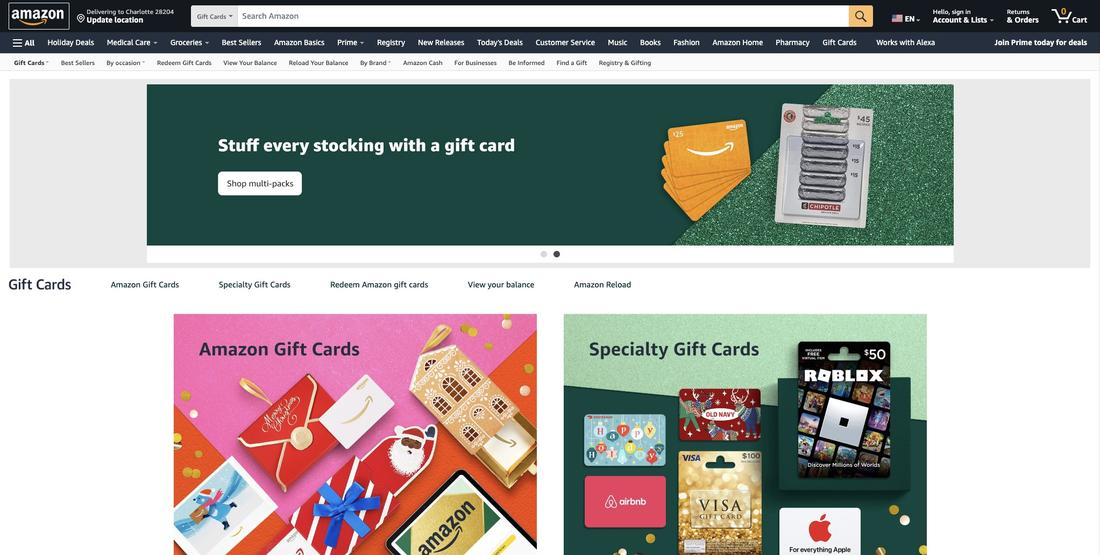 Task type: locate. For each thing, give the bounding box(es) containing it.
basics
[[304, 38, 325, 47]]

view for view your balance
[[223, 59, 238, 67]]

all button
[[8, 32, 40, 53]]

view your balance link
[[468, 269, 535, 301]]

2 prime from the left
[[1012, 38, 1033, 47]]

1 horizontal spatial reload
[[606, 280, 632, 290]]

gift cards
[[197, 12, 226, 20], [823, 38, 857, 47], [14, 59, 44, 67]]

gift cards link
[[817, 35, 870, 50], [8, 54, 55, 71]]

& for registry
[[625, 59, 630, 67]]

amazon gift cards link
[[111, 269, 179, 301]]

deals for today's deals
[[504, 38, 523, 47]]

1 balance from the left
[[254, 59, 277, 67]]

2 horizontal spatial gift cards
[[823, 38, 857, 47]]

redeem amazon gift cards
[[330, 280, 428, 290]]

None submit
[[849, 5, 874, 27]]

orders
[[1015, 15, 1039, 24]]

0 horizontal spatial &
[[625, 59, 630, 67]]

0 vertical spatial view
[[223, 59, 238, 67]]

best sellers down holiday deals link on the top
[[61, 59, 95, 67]]

registry & gifting
[[599, 59, 652, 67]]

prime link
[[331, 35, 371, 50]]

0 horizontal spatial best sellers link
[[55, 54, 101, 71]]

redeem
[[157, 59, 181, 67], [330, 280, 360, 290]]

prime right basics
[[338, 38, 358, 47]]

1 vertical spatial registry
[[599, 59, 623, 67]]

new
[[418, 38, 433, 47]]

amazon for amazon gift cards
[[111, 280, 141, 290]]

0 horizontal spatial your
[[239, 59, 253, 67]]

gift cards up groceries link
[[197, 12, 226, 20]]

best sellers link
[[216, 35, 268, 50], [55, 54, 101, 71]]

best sellers link up view your balance link
[[216, 35, 268, 50]]

0 horizontal spatial view
[[223, 59, 238, 67]]

by occasion link
[[101, 54, 151, 71]]

amazon reload
[[574, 280, 632, 290]]

by left the brand
[[360, 59, 368, 67]]

reload inside navigation navigation
[[289, 59, 309, 67]]

fashion link
[[668, 35, 707, 50]]

gift inside "link"
[[576, 59, 587, 67]]

gift cards link down all
[[8, 54, 55, 71]]

for
[[455, 59, 464, 67]]

0 horizontal spatial reload
[[289, 59, 309, 67]]

works with alexa
[[877, 38, 936, 47]]

registry up the brand
[[377, 38, 405, 47]]

2 vertical spatial gift cards
[[14, 59, 44, 67]]

0 horizontal spatial best sellers
[[61, 59, 95, 67]]

holiday deals
[[48, 38, 94, 47]]

gift cards right pharmacy at the right top of page
[[823, 38, 857, 47]]

by left occasion
[[107, 59, 114, 67]]

view right redeem gift cards at the left top
[[223, 59, 238, 67]]

groceries
[[170, 38, 202, 47]]

deals right holiday
[[76, 38, 94, 47]]

0 vertical spatial registry
[[377, 38, 405, 47]]

best sellers link down holiday deals link on the top
[[55, 54, 101, 71]]

0 horizontal spatial by
[[107, 59, 114, 67]]

& left orders
[[1008, 15, 1013, 24]]

amazon home
[[713, 38, 763, 47]]

1 prime from the left
[[338, 38, 358, 47]]

account
[[934, 15, 962, 24]]

find
[[557, 59, 570, 67]]

2 horizontal spatial &
[[1008, 15, 1013, 24]]

0 horizontal spatial deals
[[76, 38, 94, 47]]

1 vertical spatial best sellers link
[[55, 54, 101, 71]]

registry down the music link
[[599, 59, 623, 67]]

1 vertical spatial view
[[468, 280, 486, 290]]

1 deals from the left
[[76, 38, 94, 47]]

2 by from the left
[[360, 59, 368, 67]]

best down holiday deals link on the top
[[61, 59, 74, 67]]

your for reload
[[311, 59, 324, 67]]

1 horizontal spatial balance
[[326, 59, 349, 67]]

0 vertical spatial redeem
[[157, 59, 181, 67]]

1 horizontal spatial sellers
[[239, 38, 261, 47]]

returns & orders
[[1008, 8, 1039, 24]]

balance
[[254, 59, 277, 67], [326, 59, 349, 67]]

0 horizontal spatial prime
[[338, 38, 358, 47]]

1 horizontal spatial best sellers link
[[216, 35, 268, 50]]

1 horizontal spatial view
[[468, 280, 486, 290]]

1 horizontal spatial prime
[[1012, 38, 1033, 47]]

view your balance
[[223, 59, 277, 67]]

& left lists
[[964, 15, 970, 24]]

1 horizontal spatial best
[[222, 38, 237, 47]]

cards inside "search field"
[[210, 12, 226, 20]]

gift cards image
[[4, 278, 71, 294]]

2 your from the left
[[311, 59, 324, 67]]

1 horizontal spatial by
[[360, 59, 368, 67]]

redeem gift cards
[[157, 59, 212, 67]]

books
[[641, 38, 661, 47]]

1 horizontal spatial redeem
[[330, 280, 360, 290]]

today's deals
[[477, 38, 523, 47]]

0 vertical spatial gift cards link
[[817, 35, 870, 50]]

prime right "join"
[[1012, 38, 1033, 47]]

view inside navigation navigation
[[223, 59, 238, 67]]

1 vertical spatial gift cards link
[[8, 54, 55, 71]]

0 vertical spatial sellers
[[239, 38, 261, 47]]

en link
[[886, 3, 925, 30]]

0 vertical spatial gift cards
[[197, 12, 226, 20]]

specialty gift cards link
[[219, 269, 291, 301]]

best sellers
[[222, 38, 261, 47], [61, 59, 95, 67]]

stuff every stocking with a gift card image
[[147, 85, 954, 246]]

deals up be
[[504, 38, 523, 47]]

1 horizontal spatial deals
[[504, 38, 523, 47]]

cards
[[210, 12, 226, 20], [838, 38, 857, 47], [27, 59, 44, 67], [195, 59, 212, 67], [159, 280, 179, 290], [270, 280, 291, 290]]

gift cards down all
[[14, 59, 44, 67]]

0 horizontal spatial balance
[[254, 59, 277, 67]]

balance for view your balance
[[254, 59, 277, 67]]

sellers up view your balance link
[[239, 38, 261, 47]]

to
[[118, 8, 124, 16]]

by
[[107, 59, 114, 67], [360, 59, 368, 67]]

1 vertical spatial redeem
[[330, 280, 360, 290]]

gift inside "search field"
[[197, 12, 208, 20]]

& inside returns & orders
[[1008, 15, 1013, 24]]

1 horizontal spatial gift cards
[[197, 12, 226, 20]]

in
[[966, 8, 971, 16]]

medical
[[107, 38, 133, 47]]

reload your balance
[[289, 59, 349, 67]]

none submit inside gift cards "search field"
[[849, 5, 874, 27]]

1 horizontal spatial registry
[[599, 59, 623, 67]]

& for account
[[964, 15, 970, 24]]

1 your from the left
[[239, 59, 253, 67]]

best
[[222, 38, 237, 47], [61, 59, 74, 67]]

balance down amazon basics link
[[254, 59, 277, 67]]

0 horizontal spatial sellers
[[75, 59, 95, 67]]

gift cards inside "search field"
[[197, 12, 226, 20]]

view left the your
[[468, 280, 486, 290]]

amazon for amazon reload
[[574, 280, 604, 290]]

0 vertical spatial reload
[[289, 59, 309, 67]]

0 horizontal spatial best
[[61, 59, 74, 67]]

0 horizontal spatial gift cards
[[14, 59, 44, 67]]

location
[[114, 15, 143, 24]]

amazon gift cards image
[[147, 301, 550, 556]]

redeem inside navigation navigation
[[157, 59, 181, 67]]

0 horizontal spatial registry
[[377, 38, 405, 47]]

find a gift
[[557, 59, 587, 67]]

& left gifting
[[625, 59, 630, 67]]

2 balance from the left
[[326, 59, 349, 67]]

Gift Cards search field
[[191, 5, 874, 28]]

reload your balance link
[[283, 54, 355, 71]]

1 by from the left
[[107, 59, 114, 67]]

prime
[[338, 38, 358, 47], [1012, 38, 1033, 47]]

today's deals link
[[471, 35, 530, 50]]

cart
[[1073, 15, 1088, 24]]

0 horizontal spatial redeem
[[157, 59, 181, 67]]

gifting
[[631, 59, 652, 67]]

gift cards link left works
[[817, 35, 870, 50]]

balance for reload your balance
[[326, 59, 349, 67]]

prime inside 'link'
[[1012, 38, 1033, 47]]

2 deals from the left
[[504, 38, 523, 47]]

amazon gift cards
[[111, 280, 179, 290]]

update
[[87, 15, 113, 24]]

sellers down holiday deals link on the top
[[75, 59, 95, 67]]

& inside registry & gifting link
[[625, 59, 630, 67]]

cards
[[409, 280, 428, 290]]

find a gift link
[[551, 54, 593, 71]]

best up view your balance link
[[222, 38, 237, 47]]

1 horizontal spatial &
[[964, 15, 970, 24]]

1 vertical spatial gift cards
[[823, 38, 857, 47]]

view
[[223, 59, 238, 67], [468, 280, 486, 290]]

0
[[1062, 6, 1067, 17]]

all
[[25, 38, 35, 47]]

balance down prime link
[[326, 59, 349, 67]]

customer service
[[536, 38, 595, 47]]

0 vertical spatial best sellers
[[222, 38, 261, 47]]

be
[[509, 59, 516, 67]]

sellers
[[239, 38, 261, 47], [75, 59, 95, 67]]

best sellers up view your balance link
[[222, 38, 261, 47]]

delivering
[[87, 8, 116, 16]]

1 horizontal spatial your
[[311, 59, 324, 67]]

registry for registry & gifting
[[599, 59, 623, 67]]

1 horizontal spatial gift cards link
[[817, 35, 870, 50]]

pharmacy
[[776, 38, 810, 47]]

for
[[1057, 38, 1067, 47]]



Task type: describe. For each thing, give the bounding box(es) containing it.
delivering to charlotte 28204 update location
[[87, 8, 174, 24]]

home
[[743, 38, 763, 47]]

releases
[[435, 38, 464, 47]]

by occasion
[[107, 59, 140, 67]]

be informed
[[509, 59, 545, 67]]

amazon basics
[[274, 38, 325, 47]]

navigation navigation
[[0, 0, 1101, 71]]

view your balance
[[468, 280, 535, 290]]

gift cards for leftmost the gift cards link
[[14, 59, 44, 67]]

brand
[[369, 59, 387, 67]]

join
[[995, 38, 1010, 47]]

view your balance link
[[218, 54, 283, 71]]

new releases
[[418, 38, 464, 47]]

your for view
[[239, 59, 253, 67]]

0 vertical spatial best sellers link
[[216, 35, 268, 50]]

alexa
[[917, 38, 936, 47]]

join prime today for deals link
[[991, 36, 1092, 50]]

redeem for redeem gift cards
[[157, 59, 181, 67]]

customer service link
[[530, 35, 602, 50]]

businesses
[[466, 59, 497, 67]]

care
[[135, 38, 151, 47]]

medical care
[[107, 38, 151, 47]]

groceries link
[[164, 35, 216, 50]]

charlotte
[[126, 8, 153, 16]]

music link
[[602, 35, 634, 50]]

redeem for redeem amazon gift cards
[[330, 280, 360, 290]]

1 vertical spatial best
[[61, 59, 74, 67]]

new releases link
[[412, 35, 471, 50]]

amazon for amazon basics
[[274, 38, 302, 47]]

1 vertical spatial reload
[[606, 280, 632, 290]]

Search Amazon text field
[[238, 6, 849, 26]]

specialty gift cards image
[[550, 301, 954, 556]]

hello,
[[934, 8, 951, 16]]

0 vertical spatial best
[[222, 38, 237, 47]]

hello, sign in
[[934, 8, 971, 16]]

today
[[1035, 38, 1055, 47]]

amazon basics link
[[268, 35, 331, 50]]

balance
[[506, 280, 535, 290]]

fashion
[[674, 38, 700, 47]]

works
[[877, 38, 898, 47]]

redeem gift cards link
[[151, 54, 218, 71]]

for businesses link
[[449, 54, 503, 71]]

view for view your balance
[[468, 280, 486, 290]]

cash
[[429, 59, 443, 67]]

amazon reload link
[[574, 269, 632, 301]]

works with alexa link
[[870, 35, 942, 50]]

a
[[571, 59, 575, 67]]

be informed link
[[503, 54, 551, 71]]

by brand link
[[355, 54, 397, 71]]

registry for registry
[[377, 38, 405, 47]]

en
[[905, 14, 915, 23]]

gift cards for the right the gift cards link
[[823, 38, 857, 47]]

deals for holiday deals
[[76, 38, 94, 47]]

amazon for amazon cash
[[403, 59, 427, 67]]

registry link
[[371, 35, 412, 50]]

music
[[608, 38, 628, 47]]

specialty gift cards
[[219, 280, 291, 290]]

service
[[571, 38, 595, 47]]

holiday deals link
[[41, 35, 101, 50]]

customer
[[536, 38, 569, 47]]

your
[[488, 280, 504, 290]]

by for by brand
[[360, 59, 368, 67]]

informed
[[518, 59, 545, 67]]

deals
[[1069, 38, 1088, 47]]

amazon image
[[12, 10, 64, 26]]

& for returns
[[1008, 15, 1013, 24]]

medical care link
[[101, 35, 164, 50]]

gift
[[394, 280, 407, 290]]

1 vertical spatial sellers
[[75, 59, 95, 67]]

books link
[[634, 35, 668, 50]]

lists
[[972, 15, 988, 24]]

1 vertical spatial best sellers
[[61, 59, 95, 67]]

occasion
[[115, 59, 140, 67]]

1 horizontal spatial best sellers
[[222, 38, 261, 47]]

today's
[[477, 38, 503, 47]]

by for by occasion
[[107, 59, 114, 67]]

holiday
[[48, 38, 74, 47]]

for businesses
[[455, 59, 497, 67]]

join prime today for deals
[[995, 38, 1088, 47]]

registry & gifting link
[[593, 54, 657, 71]]

redeem amazon gift cards link
[[330, 269, 428, 301]]

amazon for amazon home
[[713, 38, 741, 47]]

amazon cash
[[403, 59, 443, 67]]

by brand
[[360, 59, 387, 67]]

28204
[[155, 8, 174, 16]]

pharmacy link
[[770, 35, 817, 50]]

amazon home link
[[707, 35, 770, 50]]

amazon cash link
[[397, 54, 449, 71]]

0 horizontal spatial gift cards link
[[8, 54, 55, 71]]

specialty
[[219, 280, 252, 290]]



Task type: vqa. For each thing, say whether or not it's contained in the screenshot.
Customer
yes



